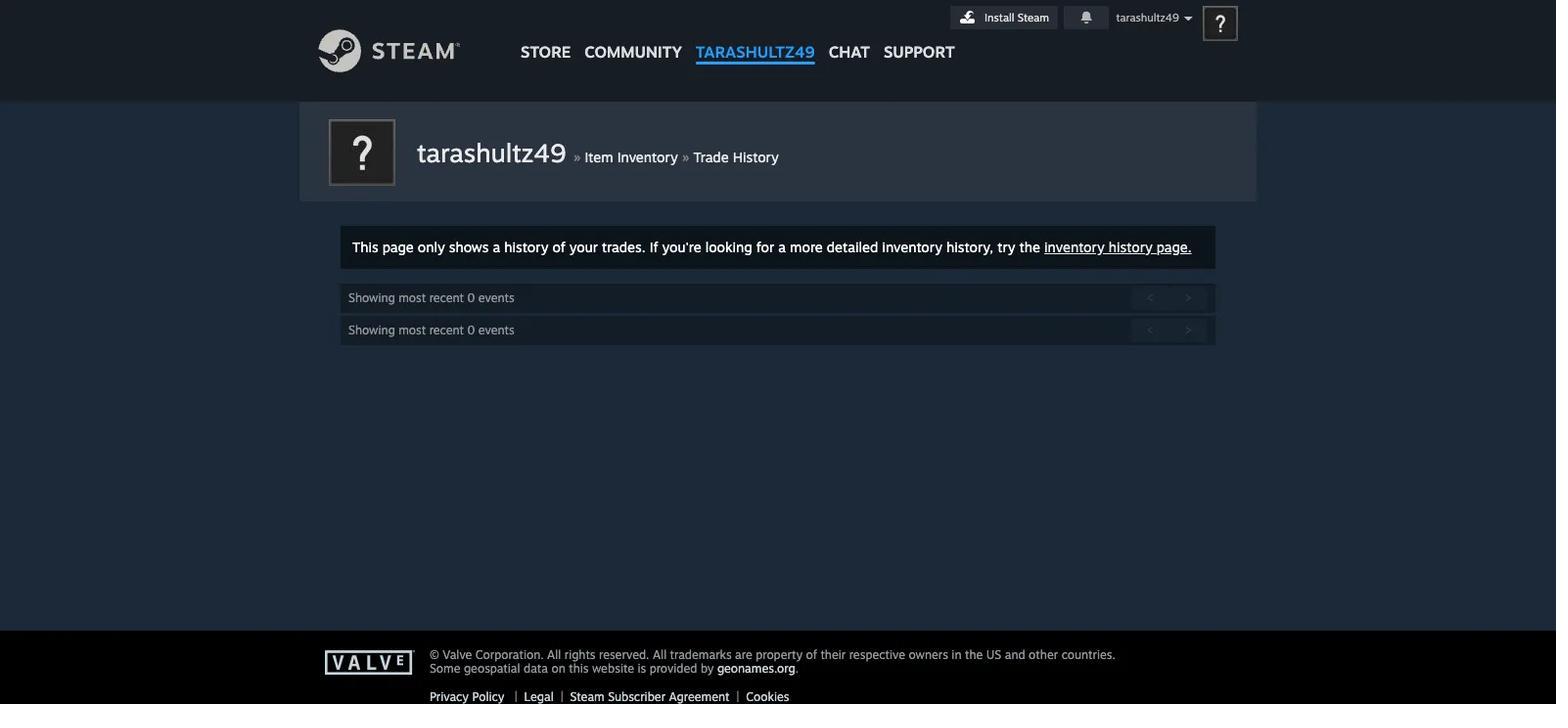 Task type: describe. For each thing, give the bounding box(es) containing it.
support link
[[877, 0, 962, 67]]

on
[[552, 662, 566, 676]]

some
[[430, 662, 461, 676]]

store
[[521, 42, 571, 62]]

2 history from the left
[[1109, 239, 1153, 256]]

geospatial
[[464, 662, 520, 676]]

2 events from the top
[[478, 323, 515, 338]]

corporation.
[[476, 648, 544, 663]]

2 all from the left
[[653, 648, 667, 663]]

store link
[[514, 0, 578, 71]]

1 recent from the top
[[429, 291, 464, 305]]

more
[[790, 239, 823, 256]]

data
[[524, 662, 548, 676]]

trade history link
[[694, 149, 779, 165]]

the inside the © valve corporation. all rights reserved. all trademarks are property of their respective owners in the us and other countries. some geospatial data on this website is provided by geonames.org .
[[965, 648, 983, 663]]

shows
[[449, 239, 489, 256]]

© valve corporation. all rights reserved. all trademarks are property of their respective owners in the us and other countries. some geospatial data on this website is provided by geonames.org .
[[430, 648, 1116, 676]]

in
[[952, 648, 962, 663]]

trademarks
[[670, 648, 732, 663]]

is
[[638, 662, 646, 676]]

only
[[418, 239, 445, 256]]

provided
[[650, 662, 697, 676]]

geonames.org link
[[718, 662, 796, 676]]

tarashultz49 » item inventory » trade history
[[417, 137, 779, 168]]

this
[[352, 239, 379, 256]]

of inside the © valve corporation. all rights reserved. all trademarks are property of their respective owners in the us and other countries. some geospatial data on this website is provided by geonames.org .
[[806, 648, 817, 663]]

page.
[[1157, 239, 1192, 256]]

2 a from the left
[[778, 239, 786, 256]]

by
[[701, 662, 714, 676]]

other
[[1029, 648, 1058, 663]]

valve
[[443, 648, 472, 663]]

community
[[585, 42, 682, 62]]

respective
[[849, 648, 906, 663]]

1 all from the left
[[547, 648, 561, 663]]

1 most from the top
[[399, 291, 426, 305]]

this
[[569, 662, 589, 676]]

website
[[592, 662, 634, 676]]

0 vertical spatial of
[[553, 239, 566, 256]]

history,
[[947, 239, 994, 256]]

2 inventory from the left
[[1045, 239, 1105, 256]]

2 horizontal spatial tarashultz49
[[1116, 11, 1180, 24]]

1 0 from the top
[[467, 291, 475, 305]]

history
[[733, 149, 779, 165]]

their
[[821, 648, 846, 663]]

for
[[756, 239, 775, 256]]

1 a from the left
[[493, 239, 501, 256]]

2 0 from the top
[[467, 323, 475, 338]]

0 horizontal spatial tarashultz49 link
[[417, 137, 573, 168]]



Task type: vqa. For each thing, say whether or not it's contained in the screenshot.
the bottom CHANNEL
no



Task type: locate. For each thing, give the bounding box(es) containing it.
all left rights on the bottom left of page
[[547, 648, 561, 663]]

1 < from the top
[[1147, 291, 1154, 305]]

events
[[478, 291, 515, 305], [478, 323, 515, 338]]

a
[[493, 239, 501, 256], [778, 239, 786, 256]]

1 vertical spatial recent
[[429, 323, 464, 338]]

1 vertical spatial tarashultz49
[[696, 42, 815, 62]]

2 showing from the top
[[349, 323, 395, 338]]

1 vertical spatial of
[[806, 648, 817, 663]]

are
[[735, 648, 753, 663]]

0 vertical spatial showing
[[349, 291, 395, 305]]

0 vertical spatial most
[[399, 291, 426, 305]]

you're
[[662, 239, 702, 256]]

install steam
[[985, 11, 1049, 24]]

0 vertical spatial tarashultz49
[[1116, 11, 1180, 24]]

showing
[[349, 291, 395, 305], [349, 323, 395, 338]]

1 vertical spatial the
[[965, 648, 983, 663]]

0 vertical spatial the
[[1020, 239, 1041, 256]]

tarashultz49
[[1116, 11, 1180, 24], [696, 42, 815, 62], [417, 137, 566, 168]]

this page only shows a history of your trades. if you're looking for a more detailed inventory history, try the inventory history page.
[[352, 239, 1192, 256]]

1 » from the left
[[573, 147, 581, 166]]

0 horizontal spatial history
[[504, 239, 549, 256]]

0 horizontal spatial the
[[965, 648, 983, 663]]

inventory history page. link
[[1045, 239, 1192, 256]]

1 horizontal spatial »
[[682, 147, 690, 166]]

1 horizontal spatial history
[[1109, 239, 1153, 256]]

0 vertical spatial >
[[1185, 291, 1192, 305]]

inventory
[[882, 239, 943, 256], [1045, 239, 1105, 256]]

.
[[796, 662, 799, 676]]

steam
[[1018, 11, 1049, 24]]

0 horizontal spatial all
[[547, 648, 561, 663]]

page
[[383, 239, 414, 256]]

1 > from the top
[[1185, 291, 1192, 305]]

of right .
[[806, 648, 817, 663]]

a right shows
[[493, 239, 501, 256]]

trades.
[[602, 239, 646, 256]]

1 vertical spatial 0
[[467, 323, 475, 338]]

install steam link
[[951, 6, 1058, 29]]

inventory left history,
[[882, 239, 943, 256]]

history left your
[[504, 239, 549, 256]]

1 horizontal spatial tarashultz49 link
[[689, 0, 822, 71]]

0
[[467, 291, 475, 305], [467, 323, 475, 338]]

reserved.
[[599, 648, 650, 663]]

a right 'for'
[[778, 239, 786, 256]]

the right try
[[1020, 239, 1041, 256]]

1 vertical spatial >
[[1185, 323, 1192, 338]]

of left your
[[553, 239, 566, 256]]

1 inventory from the left
[[882, 239, 943, 256]]

» left trade
[[682, 147, 690, 166]]

1 horizontal spatial tarashultz49
[[696, 42, 815, 62]]

us
[[987, 648, 1002, 663]]

2 showing most recent 0 events from the top
[[349, 323, 515, 338]]

0 vertical spatial 0
[[467, 291, 475, 305]]

recent
[[429, 291, 464, 305], [429, 323, 464, 338]]

try
[[998, 239, 1016, 256]]

install
[[985, 11, 1015, 24]]

property
[[756, 648, 803, 663]]

chat
[[829, 42, 870, 62]]

1 vertical spatial <
[[1147, 323, 1154, 338]]

tarashultz49 inside "link"
[[696, 42, 815, 62]]

owners
[[909, 648, 949, 663]]

of
[[553, 239, 566, 256], [806, 648, 817, 663]]

1 horizontal spatial the
[[1020, 239, 1041, 256]]

2 » from the left
[[682, 147, 690, 166]]

2 most from the top
[[399, 323, 426, 338]]

community link
[[578, 0, 689, 71]]

tarashultz49 link
[[689, 0, 822, 71], [417, 137, 573, 168]]

your
[[569, 239, 598, 256]]

»
[[573, 147, 581, 166], [682, 147, 690, 166]]

1 showing from the top
[[349, 291, 395, 305]]

chat link
[[822, 0, 877, 67]]

1 horizontal spatial inventory
[[1045, 239, 1105, 256]]

and
[[1005, 648, 1026, 663]]

most
[[399, 291, 426, 305], [399, 323, 426, 338]]

showing most recent 0 events
[[349, 291, 515, 305], [349, 323, 515, 338]]

support
[[884, 42, 955, 62]]

1 vertical spatial tarashultz49 link
[[417, 137, 573, 168]]

2 < from the top
[[1147, 323, 1154, 338]]

0 vertical spatial tarashultz49 link
[[689, 0, 822, 71]]

1 vertical spatial showing most recent 0 events
[[349, 323, 515, 338]]

1 vertical spatial events
[[478, 323, 515, 338]]

1 showing most recent 0 events from the top
[[349, 291, 515, 305]]

countries.
[[1062, 648, 1116, 663]]

0 vertical spatial recent
[[429, 291, 464, 305]]

1 history from the left
[[504, 239, 549, 256]]

detailed
[[827, 239, 878, 256]]

trade
[[694, 149, 729, 165]]

0 vertical spatial events
[[478, 291, 515, 305]]

0 horizontal spatial tarashultz49
[[417, 137, 566, 168]]

0 horizontal spatial a
[[493, 239, 501, 256]]

the
[[1020, 239, 1041, 256], [965, 648, 983, 663]]

<
[[1147, 291, 1154, 305], [1147, 323, 1154, 338]]

history
[[504, 239, 549, 256], [1109, 239, 1153, 256]]

0 horizontal spatial of
[[553, 239, 566, 256]]

all right the is
[[653, 648, 667, 663]]

the right in
[[965, 648, 983, 663]]

0 horizontal spatial inventory
[[882, 239, 943, 256]]

inventory right try
[[1045, 239, 1105, 256]]

inventory
[[617, 149, 678, 165]]

2 vertical spatial tarashultz49
[[417, 137, 566, 168]]

0 vertical spatial <
[[1147, 291, 1154, 305]]

geonames.org
[[718, 662, 796, 676]]

1 vertical spatial most
[[399, 323, 426, 338]]

1 horizontal spatial of
[[806, 648, 817, 663]]

» left the item
[[573, 147, 581, 166]]

1 horizontal spatial a
[[778, 239, 786, 256]]

all
[[547, 648, 561, 663], [653, 648, 667, 663]]

0 horizontal spatial »
[[573, 147, 581, 166]]

1 vertical spatial showing
[[349, 323, 395, 338]]

1 events from the top
[[478, 291, 515, 305]]

valve logo image
[[325, 651, 419, 676]]

item inventory link
[[585, 149, 678, 165]]

looking
[[705, 239, 753, 256]]

history left the page.
[[1109, 239, 1153, 256]]

>
[[1185, 291, 1192, 305], [1185, 323, 1192, 338]]

2 > from the top
[[1185, 323, 1192, 338]]

1 horizontal spatial all
[[653, 648, 667, 663]]

if
[[650, 239, 658, 256]]

rights
[[565, 648, 596, 663]]

2 recent from the top
[[429, 323, 464, 338]]

0 vertical spatial showing most recent 0 events
[[349, 291, 515, 305]]

item
[[585, 149, 613, 165]]

©
[[430, 648, 439, 663]]



